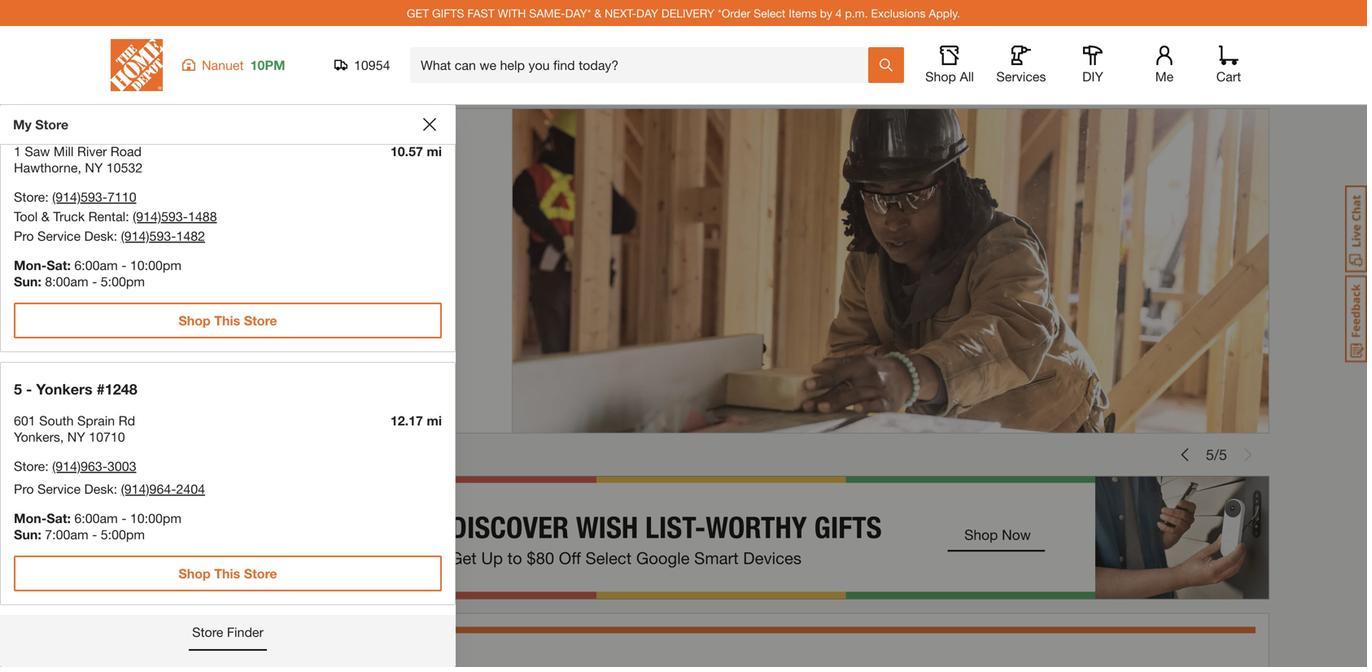 Task type: locate. For each thing, give the bounding box(es) containing it.
1 mi from the top
[[427, 144, 442, 159]]

(914)963-
[[52, 459, 107, 474]]

0 horizontal spatial ,
[[60, 429, 64, 445]]

(914)593- down (914)593-1488 link
[[121, 228, 176, 244]]

10954
[[354, 57, 390, 73]]

6:00am inside mon-sat: 6:00am - 10:00pm sun: 8:00am - 5:00pm
[[74, 258, 118, 273]]

(914)593- up truck
[[52, 189, 107, 205]]

0 vertical spatial 10:00pm
[[130, 258, 182, 273]]

shop inside shop all button
[[926, 69, 956, 84]]

0 vertical spatial desk
[[84, 228, 114, 244]]

mi down 'drawer close' icon
[[427, 144, 442, 159]]

1 vertical spatial 10:00pm
[[130, 511, 182, 526]]

1 10:00pm from the top
[[130, 258, 182, 273]]

2 horizontal spatial 5
[[1219, 446, 1228, 464]]

nanuet
[[202, 57, 244, 73]]

0 vertical spatial ny
[[85, 160, 103, 175]]

1 vertical spatial service
[[37, 481, 81, 497]]

2 sat: from the top
[[47, 511, 71, 526]]

0 vertical spatial service
[[37, 228, 81, 244]]

store finder link
[[189, 615, 267, 651]]

1 vertical spatial desk
[[84, 481, 114, 497]]

, down 'south'
[[60, 429, 64, 445]]

10:00pm inside mon-sat: 6:00am - 10:00pm sun: 8:00am - 5:00pm
[[130, 258, 182, 273]]

2 mi from the top
[[427, 413, 442, 428]]

sun:
[[14, 274, 41, 289], [14, 527, 41, 542]]

#
[[97, 381, 105, 398]]

601 south sprain rd yonkers , ny 10710
[[14, 413, 135, 445]]

7110
[[107, 189, 136, 205]]

& right the tool
[[41, 209, 50, 224]]

4 left mt
[[14, 111, 22, 129]]

5
[[14, 381, 22, 398], [1206, 446, 1215, 464], [1219, 446, 1228, 464]]

- right 8:00am
[[92, 274, 97, 289]]

pro
[[14, 228, 34, 244], [14, 481, 34, 497]]

1 mon- from the top
[[14, 258, 47, 273]]

6:00am
[[74, 258, 118, 273], [74, 511, 118, 526]]

mi
[[427, 144, 442, 159], [427, 413, 442, 428]]

10:00pm for mt pleasant,ny
[[130, 258, 182, 273]]

- right 7:00am
[[92, 527, 97, 542]]

hawthorne
[[14, 160, 78, 175]]

1 vertical spatial pro
[[14, 481, 34, 497]]

shop for yonkers
[[179, 566, 211, 581]]

2 shop this store button from the top
[[14, 556, 442, 592]]

0 vertical spatial sun:
[[14, 274, 41, 289]]

(914)963-3003 link
[[52, 459, 136, 474]]

shop
[[926, 69, 956, 84], [179, 313, 211, 328], [179, 566, 211, 581]]

diy
[[1083, 69, 1104, 84]]

: down 3003
[[114, 481, 117, 497]]

1 vertical spatial sat:
[[47, 511, 71, 526]]

2 mon- from the top
[[14, 511, 47, 526]]

ny inside 1 saw mill river road hawthorne , ny 10532
[[85, 160, 103, 175]]

0 horizontal spatial &
[[41, 209, 50, 224]]

1 pro from the top
[[14, 228, 34, 244]]

6:00am for yonkers
[[74, 511, 118, 526]]

0 vertical spatial ,
[[78, 160, 81, 175]]

rd
[[119, 413, 135, 428]]

service down (914)963-
[[37, 481, 81, 497]]

1 vertical spatial sun:
[[14, 527, 41, 542]]

cart link
[[1211, 46, 1247, 85]]

1
[[14, 144, 21, 159]]

sat: up 8:00am
[[47, 258, 71, 273]]

5:00pm for mt pleasant,ny
[[101, 274, 145, 289]]

0 vertical spatial sat:
[[47, 258, 71, 273]]

nanuet 10pm
[[202, 57, 285, 73]]

(914)593-1482 link
[[121, 228, 205, 244]]

10:00pm down (914)964-2404 link
[[130, 511, 182, 526]]

6:00am up 8:00am
[[74, 258, 118, 273]]

5:00pm inside mon-sat: 6:00am - 10:00pm sun: 8:00am - 5:00pm
[[101, 274, 145, 289]]

,
[[78, 160, 81, 175], [60, 429, 64, 445]]

store inside store : (914)593-7110 tool & truck rental : (914)593-1488 pro service desk : (914)593-1482
[[14, 189, 45, 205]]

10710
[[89, 429, 125, 445]]

shop this store button
[[14, 303, 442, 339], [14, 556, 442, 592]]

& inside store : (914)593-7110 tool & truck rental : (914)593-1488 pro service desk : (914)593-1482
[[41, 209, 50, 224]]

mon- up 8:00am
[[14, 258, 47, 273]]

my
[[13, 117, 32, 132]]

&
[[595, 6, 602, 20], [41, 209, 50, 224]]

1 desk from the top
[[84, 228, 114, 244]]

6:00am up 7:00am
[[74, 511, 118, 526]]

this
[[214, 313, 240, 328], [214, 566, 240, 581]]

shop this store
[[179, 313, 277, 328], [179, 566, 277, 581]]

mon- inside mon-sat: 6:00am - 10:00pm sun: 8:00am - 5:00pm
[[14, 258, 47, 273]]

6:00am inside "mon-sat: 6:00am - 10:00pm sun: 7:00am - 5:00pm"
[[74, 511, 118, 526]]

0 vertical spatial 6:00am
[[74, 258, 118, 273]]

0 vertical spatial pro
[[14, 228, 34, 244]]

pro inside store : (914)963-3003 pro service desk : (914)964-2404
[[14, 481, 34, 497]]

:
[[45, 189, 49, 205], [126, 209, 129, 224], [114, 228, 117, 244], [45, 459, 49, 474], [114, 481, 117, 497]]

1 vertical spatial shop this store
[[179, 566, 277, 581]]

rental
[[88, 209, 126, 224]]

0 vertical spatial 5:00pm
[[101, 274, 145, 289]]

-
[[26, 111, 32, 129], [121, 258, 127, 273], [92, 274, 97, 289], [26, 381, 32, 398], [121, 511, 127, 526], [92, 527, 97, 542]]

yonkers down 601
[[14, 429, 60, 445]]

10pm
[[250, 57, 285, 73]]

(914)593-1488 link
[[133, 209, 217, 224]]

2 10:00pm from the top
[[130, 511, 182, 526]]

0 vertical spatial shop
[[926, 69, 956, 84]]

10:00pm down (914)593-1482 link
[[130, 258, 182, 273]]

4
[[836, 6, 842, 20], [14, 111, 22, 129]]

2 vertical spatial shop
[[179, 566, 211, 581]]

1 vertical spatial 6:00am
[[74, 511, 118, 526]]

store
[[35, 117, 69, 132], [14, 189, 45, 205], [244, 313, 277, 328], [14, 459, 45, 474], [244, 566, 277, 581], [192, 625, 223, 640]]

10:00pm inside "mon-sat: 6:00am - 10:00pm sun: 7:00am - 5:00pm"
[[130, 511, 182, 526]]

pro inside store : (914)593-7110 tool & truck rental : (914)593-1488 pro service desk : (914)593-1482
[[14, 228, 34, 244]]

0 vertical spatial this
[[214, 313, 240, 328]]

with
[[498, 6, 526, 20]]

mt
[[36, 111, 55, 129]]

1 vertical spatial ny
[[67, 429, 85, 445]]

2 6:00am from the top
[[74, 511, 118, 526]]

1 vertical spatial 5:00pm
[[101, 527, 145, 542]]

& right day*
[[595, 6, 602, 20]]

1 vertical spatial shop
[[179, 313, 211, 328]]

mon-
[[14, 258, 47, 273], [14, 511, 47, 526]]

shop all button
[[924, 46, 976, 85]]

6:00am for mt pleasant,ny
[[74, 258, 118, 273]]

1 vertical spatial ,
[[60, 429, 64, 445]]

, down river
[[78, 160, 81, 175]]

5:00pm down (914)964-
[[101, 527, 145, 542]]

1 5:00pm from the top
[[101, 274, 145, 289]]

items
[[789, 6, 817, 20]]

desk inside store : (914)593-7110 tool & truck rental : (914)593-1488 pro service desk : (914)593-1482
[[84, 228, 114, 244]]

ny down sprain
[[67, 429, 85, 445]]

(914)593-
[[52, 189, 107, 205], [133, 209, 188, 224], [121, 228, 176, 244]]

pro down 601
[[14, 481, 34, 497]]

1 6:00am from the top
[[74, 258, 118, 273]]

service
[[37, 228, 81, 244], [37, 481, 81, 497]]

1488
[[188, 209, 217, 224]]

all
[[960, 69, 974, 84]]

: down 7110
[[126, 209, 129, 224]]

sun: left 8:00am
[[14, 274, 41, 289]]

service inside store : (914)593-7110 tool & truck rental : (914)593-1488 pro service desk : (914)593-1482
[[37, 228, 81, 244]]

2 service from the top
[[37, 481, 81, 497]]

2 shop this store from the top
[[179, 566, 277, 581]]

(914)964-2404 link
[[121, 481, 205, 497]]

1 shop this store from the top
[[179, 313, 277, 328]]

2 5:00pm from the top
[[101, 527, 145, 542]]

0 vertical spatial shop this store button
[[14, 303, 442, 339]]

mi right the 12.17
[[427, 413, 442, 428]]

1 vertical spatial 4
[[14, 111, 22, 129]]

1482
[[176, 228, 205, 244]]

1 vertical spatial shop this store button
[[14, 556, 442, 592]]

service inside store : (914)963-3003 pro service desk : (914)964-2404
[[37, 481, 81, 497]]

mon- up 7:00am
[[14, 511, 47, 526]]

shop this store button for yonkers
[[14, 556, 442, 592]]

5 up 601
[[14, 381, 22, 398]]

5 left this is the last slide icon
[[1219, 446, 1228, 464]]

2 desk from the top
[[84, 481, 114, 497]]

previous slide image
[[1179, 449, 1192, 462]]

1 vertical spatial yonkers
[[14, 429, 60, 445]]

4 right "by"
[[836, 6, 842, 20]]

0 horizontal spatial 5
[[14, 381, 22, 398]]

1 shop this store button from the top
[[14, 303, 442, 339]]

3003
[[107, 459, 136, 474]]

1 horizontal spatial 5
[[1206, 446, 1215, 464]]

sat: up 7:00am
[[47, 511, 71, 526]]

truck
[[53, 209, 85, 224]]

1 vertical spatial this
[[214, 566, 240, 581]]

me
[[1156, 69, 1174, 84]]

me button
[[1139, 46, 1191, 85]]

yonkers up 'south'
[[36, 381, 93, 398]]

desk
[[84, 228, 114, 244], [84, 481, 114, 497]]

ny
[[85, 160, 103, 175], [67, 429, 85, 445]]

1 this from the top
[[214, 313, 240, 328]]

1 vertical spatial &
[[41, 209, 50, 224]]

sun: left 7:00am
[[14, 527, 41, 542]]

this for mt pleasant,ny
[[214, 313, 240, 328]]

sun: inside mon-sat: 6:00am - 10:00pm sun: 8:00am - 5:00pm
[[14, 274, 41, 289]]

1 vertical spatial mon-
[[14, 511, 47, 526]]

south
[[39, 413, 74, 428]]

1 sun: from the top
[[14, 274, 41, 289]]

5:00pm inside "mon-sat: 6:00am - 10:00pm sun: 7:00am - 5:00pm"
[[101, 527, 145, 542]]

5 - yonkers # 1248
[[14, 381, 137, 398]]

sat: inside "mon-sat: 6:00am - 10:00pm sun: 7:00am - 5:00pm"
[[47, 511, 71, 526]]

2 pro from the top
[[14, 481, 34, 497]]

sat:
[[47, 258, 71, 273], [47, 511, 71, 526]]

store inside store : (914)963-3003 pro service desk : (914)964-2404
[[14, 459, 45, 474]]

this for yonkers
[[214, 566, 240, 581]]

sat: for yonkers
[[47, 511, 71, 526]]

- left mt
[[26, 111, 32, 129]]

pro down the tool
[[14, 228, 34, 244]]

2 this from the top
[[214, 566, 240, 581]]

service down truck
[[37, 228, 81, 244]]

2 sun: from the top
[[14, 527, 41, 542]]

1 horizontal spatial ,
[[78, 160, 81, 175]]

5:00pm
[[101, 274, 145, 289], [101, 527, 145, 542]]

this is the last slide image
[[1242, 449, 1255, 462]]

day
[[637, 6, 659, 20]]

1 sat: from the top
[[47, 258, 71, 273]]

0 vertical spatial mon-
[[14, 258, 47, 273]]

sun: for mt pleasant,ny
[[14, 274, 41, 289]]

(914)593- up (914)593-1482 link
[[133, 209, 188, 224]]

1 service from the top
[[37, 228, 81, 244]]

1 vertical spatial (914)593-
[[133, 209, 188, 224]]

day*
[[565, 6, 591, 20]]

sun: inside "mon-sat: 6:00am - 10:00pm sun: 7:00am - 5:00pm"
[[14, 527, 41, 542]]

(914)964-
[[121, 481, 176, 497]]

desk down rental
[[84, 228, 114, 244]]

delivery
[[662, 6, 715, 20]]

sun: for yonkers
[[14, 527, 41, 542]]

the home depot logo image
[[111, 39, 163, 91]]

0 vertical spatial mi
[[427, 144, 442, 159]]

5:00pm right 8:00am
[[101, 274, 145, 289]]

5 right previous slide image
[[1206, 446, 1215, 464]]

ny down river
[[85, 160, 103, 175]]

img for filling the trades gap committed to helping prepare  the next generation of pros image
[[98, 108, 1270, 434]]

desk down (914)963-3003 "link"
[[84, 481, 114, 497]]

12.17
[[391, 413, 423, 428]]

get
[[407, 6, 429, 20]]

0 vertical spatial shop this store
[[179, 313, 277, 328]]

sat: inside mon-sat: 6:00am - 10:00pm sun: 8:00am - 5:00pm
[[47, 258, 71, 273]]

store : (914)963-3003 pro service desk : (914)964-2404
[[14, 459, 205, 497]]

mon- inside "mon-sat: 6:00am - 10:00pm sun: 7:00am - 5:00pm"
[[14, 511, 47, 526]]

1 horizontal spatial 4
[[836, 6, 842, 20]]

10:00pm for yonkers
[[130, 511, 182, 526]]

10.57 mi
[[391, 144, 442, 159]]

0 vertical spatial &
[[595, 6, 602, 20]]

ny inside 601 south sprain rd yonkers , ny 10710
[[67, 429, 85, 445]]

shop this store button for mt pleasant,ny
[[14, 303, 442, 339]]

1 vertical spatial mi
[[427, 413, 442, 428]]



Task type: describe. For each thing, give the bounding box(es) containing it.
my store
[[13, 117, 69, 132]]

- down (914)593-1482 link
[[121, 258, 127, 273]]

0 horizontal spatial 4
[[14, 111, 22, 129]]

7:00am
[[45, 527, 88, 542]]

*order
[[718, 6, 751, 20]]

5 for 5 - yonkers # 1248
[[14, 381, 22, 398]]

0 vertical spatial yonkers
[[36, 381, 93, 398]]

p.m.
[[845, 6, 868, 20]]

store inside store finder link
[[192, 625, 223, 640]]

desk inside store : (914)963-3003 pro service desk : (914)964-2404
[[84, 481, 114, 497]]

2 vertical spatial (914)593-
[[121, 228, 176, 244]]

store finder
[[192, 625, 264, 640]]

5 for 5 / 5
[[1206, 446, 1215, 464]]

same-
[[529, 6, 565, 20]]

10954 button
[[335, 57, 391, 73]]

mon-sat: 6:00am - 10:00pm sun: 7:00am - 5:00pm
[[14, 511, 182, 542]]

12.17 mi
[[391, 413, 442, 428]]

cart
[[1217, 69, 1242, 84]]

0 vertical spatial 4
[[836, 6, 842, 20]]

feedback link image
[[1346, 275, 1368, 363]]

apply.
[[929, 6, 961, 20]]

mon- for 4 -
[[14, 258, 47, 273]]

/
[[1215, 446, 1219, 464]]

fast
[[468, 6, 495, 20]]

sprain
[[77, 413, 115, 428]]

mi for mt pleasant,ny
[[427, 144, 442, 159]]

1248
[[105, 381, 137, 398]]

5 / 5
[[1206, 446, 1228, 464]]

finder
[[227, 625, 264, 640]]

(914)593-7110 link
[[52, 189, 136, 205]]

mi for yonkers
[[427, 413, 442, 428]]

select
[[754, 6, 786, 20]]

services
[[997, 69, 1046, 84]]

gifts
[[432, 6, 464, 20]]

10.57
[[391, 144, 423, 159]]

get gifts fast with same-day* & next-day delivery *order select items by 4 p.m. exclusions apply.
[[407, 6, 961, 20]]

road
[[111, 144, 142, 159]]

1 saw mill river road hawthorne , ny 10532
[[14, 144, 143, 175]]

2404
[[176, 481, 205, 497]]

8:00am
[[45, 274, 88, 289]]

drawer close image
[[423, 118, 436, 131]]

- up 601
[[26, 381, 32, 398]]

shop this store for mt pleasant,ny
[[179, 313, 277, 328]]

mill
[[54, 144, 74, 159]]

saw
[[25, 144, 50, 159]]

601
[[14, 413, 36, 428]]

exclusions
[[871, 6, 926, 20]]

shop all
[[926, 69, 974, 84]]

10532
[[106, 160, 143, 175]]

, inside 601 south sprain rd yonkers , ny 10710
[[60, 429, 64, 445]]

What can we help you find today? search field
[[421, 48, 868, 82]]

pleasant,ny
[[59, 111, 144, 129]]

: down 'hawthorne'
[[45, 189, 49, 205]]

: down rental
[[114, 228, 117, 244]]

store : (914)593-7110 tool & truck rental : (914)593-1488 pro service desk : (914)593-1482
[[14, 189, 217, 244]]

0 vertical spatial (914)593-
[[52, 189, 107, 205]]

diy button
[[1067, 46, 1119, 85]]

shop this store for yonkers
[[179, 566, 277, 581]]

next-
[[605, 6, 637, 20]]

tool
[[14, 209, 38, 224]]

sat: for mt pleasant,ny
[[47, 258, 71, 273]]

yonkers inside 601 south sprain rd yonkers , ny 10710
[[14, 429, 60, 445]]

by
[[820, 6, 833, 20]]

services button
[[996, 46, 1048, 85]]

river
[[77, 144, 107, 159]]

4 - mt pleasant,ny
[[14, 111, 144, 129]]

mon-sat: 6:00am - 10:00pm sun: 8:00am - 5:00pm
[[14, 258, 182, 289]]

1 horizontal spatial &
[[595, 6, 602, 20]]

5:00pm for yonkers
[[101, 527, 145, 542]]

, inside 1 saw mill river road hawthorne , ny 10532
[[78, 160, 81, 175]]

: left (914)963-
[[45, 459, 49, 474]]

mon- for 5 -
[[14, 511, 47, 526]]

- down (914)964-
[[121, 511, 127, 526]]

shop for mt pleasant,ny
[[179, 313, 211, 328]]



Task type: vqa. For each thing, say whether or not it's contained in the screenshot.
second sun: from the bottom
yes



